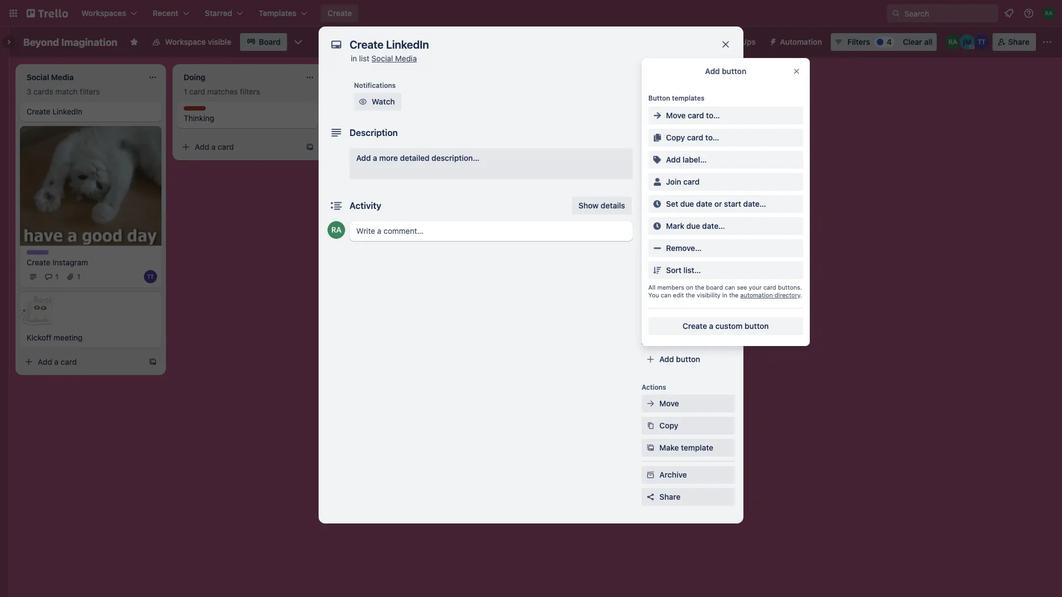 Task type: vqa. For each thing, say whether or not it's contained in the screenshot.
leftmost cards
yes



Task type: locate. For each thing, give the bounding box(es) containing it.
sm image down "actions"
[[645, 398, 656, 409]]

ruby anderson (rubyanderson7) image
[[1043, 7, 1056, 20], [946, 34, 961, 50]]

sm image left labels
[[645, 154, 656, 165]]

button
[[722, 67, 747, 76], [745, 322, 769, 331], [676, 355, 700, 364]]

2 horizontal spatial add a card
[[352, 112, 391, 121]]

0 vertical spatial share button
[[993, 33, 1036, 51]]

automation up the close popover 'icon' on the top of the page
[[780, 37, 822, 46]]

share for top share button
[[1009, 37, 1030, 46]]

1 vertical spatial share
[[660, 493, 681, 502]]

show
[[579, 201, 599, 210]]

0 horizontal spatial 1
[[55, 273, 58, 281]]

0 vertical spatial add button
[[705, 67, 747, 76]]

2 horizontal spatial add a card button
[[334, 107, 458, 125]]

filters for 3 cards match filters
[[80, 87, 100, 96]]

a left custom
[[709, 322, 714, 331]]

clear all button
[[899, 33, 937, 51]]

sm image left make
[[645, 443, 656, 454]]

copy card to… button
[[649, 129, 803, 147]]

sm image for remove… button
[[652, 243, 663, 254]]

1 horizontal spatial in
[[723, 292, 728, 299]]

can left see
[[725, 284, 735, 291]]

2 horizontal spatial 1
[[184, 87, 187, 96]]

make template
[[660, 444, 714, 453]]

automation up add button button
[[642, 338, 680, 346]]

beyond imagination
[[23, 36, 118, 48]]

add a card button down kickoff meeting link
[[20, 353, 144, 371]]

mark
[[666, 222, 685, 231]]

match up linkedin at the top
[[55, 87, 78, 96]]

1 horizontal spatial filters
[[240, 87, 260, 96]]

1 horizontal spatial date…
[[744, 199, 766, 209]]

share left show menu icon on the right of page
[[1009, 37, 1030, 46]]

list
[[359, 54, 370, 63]]

create inside button
[[683, 322, 707, 331]]

share button down archive link
[[642, 489, 735, 506]]

see
[[737, 284, 747, 291]]

1 horizontal spatial ups
[[702, 310, 717, 319]]

1 horizontal spatial share button
[[993, 33, 1036, 51]]

sm image down button
[[652, 110, 663, 121]]

0 horizontal spatial cards
[[33, 87, 53, 96]]

1 vertical spatial in
[[723, 292, 728, 299]]

0 vertical spatial share
[[1009, 37, 1030, 46]]

2 horizontal spatial filters
[[394, 87, 414, 96]]

sm image inside archive link
[[645, 470, 656, 481]]

jeremy miller (jeremymiller198) image
[[960, 34, 975, 50]]

all
[[649, 284, 656, 291]]

members
[[658, 284, 685, 291]]

add power-ups link
[[642, 305, 735, 323]]

ruby anderson (rubyanderson7) image right all
[[946, 34, 961, 50]]

match for 0 cards match filters
[[370, 87, 392, 96]]

0 horizontal spatial date…
[[702, 222, 725, 231]]

cards
[[33, 87, 53, 96], [348, 87, 368, 96]]

notifications
[[354, 81, 396, 89]]

sm image inside mark due date… button
[[652, 221, 663, 232]]

0 horizontal spatial add button
[[660, 355, 700, 364]]

sm image inside join link
[[645, 92, 656, 103]]

to… up copy card to… button
[[706, 111, 720, 120]]

sm image inside copy card to… button
[[652, 132, 663, 143]]

sm image for archive
[[645, 470, 656, 481]]

add button inside add button button
[[660, 355, 700, 364]]

0 horizontal spatial filters
[[80, 87, 100, 96]]

sm image up checklist
[[652, 154, 663, 165]]

1 horizontal spatial power-ups
[[715, 37, 756, 46]]

description
[[350, 128, 398, 138]]

cover
[[660, 243, 681, 252]]

cards right 3
[[33, 87, 53, 96]]

0 vertical spatial ups
[[741, 37, 756, 46]]

1 vertical spatial copy
[[660, 421, 679, 431]]

due right mark
[[687, 222, 700, 231]]

0 horizontal spatial power-ups
[[642, 294, 678, 302]]

0 horizontal spatial add a card
[[38, 357, 77, 367]]

sm image for checklist
[[645, 176, 656, 187]]

date… down set due date or start date…
[[702, 222, 725, 231]]

sm image inside set due date or start date… button
[[652, 199, 663, 210]]

filters up create linkedin link
[[80, 87, 100, 96]]

1 vertical spatial add a card
[[195, 142, 234, 152]]

sm image left mark
[[652, 221, 663, 232]]

sm image up move card to… button
[[724, 75, 735, 86]]

add left to
[[642, 117, 655, 125]]

sm image inside watch button
[[357, 96, 369, 107]]

1 horizontal spatial add a card
[[195, 142, 234, 152]]

add label…
[[666, 155, 707, 164]]

0 vertical spatial button
[[722, 67, 747, 76]]

1 horizontal spatial ruby anderson (rubyanderson7) image
[[1043, 7, 1056, 20]]

1 horizontal spatial share
[[1009, 37, 1030, 46]]

card up automation directory link
[[764, 284, 777, 291]]

all
[[925, 37, 933, 46]]

sm image inside move link
[[645, 398, 656, 409]]

in left the list
[[351, 54, 357, 63]]

0 horizontal spatial ruby anderson (rubyanderson7) image
[[946, 34, 961, 50]]

to… for copy card to…
[[706, 133, 719, 142]]

linkedin
[[52, 107, 82, 116]]

sm image down to
[[652, 132, 663, 143]]

filters for 1 card matches filters
[[240, 87, 260, 96]]

1 vertical spatial add a card button
[[177, 138, 301, 156]]

0 horizontal spatial can
[[661, 292, 671, 299]]

sm image right power-ups button
[[765, 33, 780, 49]]

add
[[705, 67, 720, 76], [352, 112, 367, 121], [642, 117, 655, 125], [195, 142, 209, 152], [356, 154, 371, 163], [666, 155, 681, 164], [660, 310, 674, 319], [660, 355, 674, 364], [38, 357, 52, 367]]

1 down instagram
[[77, 273, 80, 281]]

move inside button
[[666, 111, 686, 120]]

ups inside button
[[741, 37, 756, 46]]

sm image for copy
[[645, 421, 656, 432]]

cards for 3
[[33, 87, 53, 96]]

ruby anderson (rubyanderson7) image right open information menu icon
[[1043, 7, 1056, 20]]

sm image left 'cover'
[[645, 242, 656, 253]]

button inside button
[[745, 322, 769, 331]]

sm image left sort
[[652, 265, 663, 276]]

sort list…
[[666, 266, 701, 275]]

0 horizontal spatial automation
[[642, 338, 680, 346]]

1 vertical spatial ruby anderson (rubyanderson7) image
[[946, 34, 961, 50]]

a down kickoff meeting at the left of page
[[54, 357, 59, 367]]

card up color: bold red, title: "thoughts" "element" on the left
[[189, 87, 205, 96]]

copy inside button
[[666, 133, 685, 142]]

0 vertical spatial join
[[660, 93, 675, 102]]

add a card button
[[334, 107, 458, 125], [177, 138, 301, 156], [20, 353, 144, 371]]

social
[[372, 54, 393, 63]]

in down board
[[723, 292, 728, 299]]

create for create instagram
[[27, 258, 50, 267]]

custom fields
[[660, 265, 712, 274]]

join down suggested
[[660, 93, 675, 102]]

0 horizontal spatial share button
[[642, 489, 735, 506]]

0 horizontal spatial terry turtle (terryturtle) image
[[144, 270, 157, 284]]

move
[[666, 111, 686, 120], [660, 399, 679, 408]]

0 vertical spatial move
[[666, 111, 686, 120]]

can down the members
[[661, 292, 671, 299]]

0 vertical spatial power-ups
[[715, 37, 756, 46]]

directory
[[775, 292, 801, 299]]

match
[[55, 87, 78, 96], [370, 87, 392, 96]]

card down the "templates"
[[688, 111, 704, 120]]

in
[[351, 54, 357, 63], [723, 292, 728, 299]]

match up watch
[[370, 87, 392, 96]]

1 vertical spatial add button
[[660, 355, 700, 364]]

switch to… image
[[8, 8, 19, 19]]

mark due date…
[[666, 222, 725, 231]]

0 vertical spatial in
[[351, 54, 357, 63]]

on
[[686, 284, 694, 291]]

join link
[[642, 89, 735, 106]]

add a card down kickoff meeting at the left of page
[[38, 357, 77, 367]]

actions
[[642, 383, 666, 391]]

sm image left checklist
[[645, 176, 656, 187]]

button right custom
[[745, 322, 769, 331]]

0 horizontal spatial share
[[660, 493, 681, 502]]

sm image inside make template link
[[645, 443, 656, 454]]

primary element
[[0, 0, 1062, 27]]

0 vertical spatial due
[[681, 199, 694, 209]]

workspace visible
[[165, 37, 231, 46]]

matches
[[207, 87, 238, 96]]

1 match from the left
[[55, 87, 78, 96]]

sm image inside members link
[[645, 132, 656, 143]]

sm image inside the checklist "link"
[[645, 176, 656, 187]]

join for join
[[660, 93, 675, 102]]

0 vertical spatial power-
[[715, 37, 741, 46]]

0 horizontal spatial ups
[[665, 294, 678, 302]]

1 horizontal spatial cards
[[348, 87, 368, 96]]

sm image left set
[[652, 199, 663, 210]]

sm image left remove…
[[652, 243, 663, 254]]

add button up "actions"
[[660, 355, 700, 364]]

close popover image
[[792, 67, 801, 76]]

1 vertical spatial to…
[[706, 133, 719, 142]]

share button down 0 notifications icon
[[993, 33, 1036, 51]]

2 horizontal spatial power-
[[715, 37, 741, 46]]

sm image inside labels link
[[645, 154, 656, 165]]

to… down move card to… button
[[706, 133, 719, 142]]

template
[[681, 444, 714, 453]]

color: purple, title: none image
[[27, 250, 49, 255]]

1 vertical spatial automation
[[642, 338, 680, 346]]

add a card down watch button
[[352, 112, 391, 121]]

sm image inside remove… button
[[652, 243, 663, 254]]

3 filters from the left
[[394, 87, 414, 96]]

a for create a custom button button
[[709, 322, 714, 331]]

due for set
[[681, 199, 694, 209]]

move for move card to…
[[666, 111, 686, 120]]

1 vertical spatial terry turtle (terryturtle) image
[[144, 270, 157, 284]]

add a card
[[352, 112, 391, 121], [195, 142, 234, 152], [38, 357, 77, 367]]

filters up thinking link
[[240, 87, 260, 96]]

1 vertical spatial button
[[745, 322, 769, 331]]

share button
[[993, 33, 1036, 51], [642, 489, 735, 506]]

None text field
[[344, 34, 709, 54]]

add a card button down thinking link
[[177, 138, 301, 156]]

0 vertical spatial date…
[[744, 199, 766, 209]]

1 vertical spatial join
[[666, 177, 682, 186]]

2 match from the left
[[370, 87, 392, 96]]

0 vertical spatial to…
[[706, 111, 720, 120]]

power-ups inside button
[[715, 37, 756, 46]]

join inside button
[[666, 177, 682, 186]]

sm image inside the cover link
[[645, 242, 656, 253]]

details
[[601, 201, 625, 210]]

0 vertical spatial add a card
[[352, 112, 391, 121]]

button up move link
[[676, 355, 700, 364]]

to… for move card to…
[[706, 111, 720, 120]]

due right set
[[681, 199, 694, 209]]

2 cards from the left
[[348, 87, 368, 96]]

automation button
[[765, 33, 829, 51]]

to…
[[706, 111, 720, 120], [706, 133, 719, 142]]

2 horizontal spatial ups
[[741, 37, 756, 46]]

customize views image
[[293, 37, 304, 48]]

create inside button
[[328, 9, 352, 18]]

power- inside button
[[715, 37, 741, 46]]

a left more
[[373, 154, 377, 163]]

Search field
[[901, 5, 998, 22]]

archive link
[[642, 466, 735, 484]]

0 horizontal spatial match
[[55, 87, 78, 96]]

add down the thinking
[[195, 142, 209, 152]]

a
[[369, 112, 373, 121], [211, 142, 216, 152], [373, 154, 377, 163], [709, 322, 714, 331], [54, 357, 59, 367]]

0 vertical spatial automation
[[780, 37, 822, 46]]

share down archive
[[660, 493, 681, 502]]

2 vertical spatial add a card
[[38, 357, 77, 367]]

activity
[[350, 201, 381, 211]]

add left label…
[[666, 155, 681, 164]]

cards right 0
[[348, 87, 368, 96]]

back to home image
[[27, 4, 68, 22]]

visibility
[[697, 292, 721, 299]]

0 vertical spatial terry turtle (terryturtle) image
[[974, 34, 990, 50]]

thinking link
[[184, 113, 312, 124]]

sm image down "actions"
[[645, 421, 656, 432]]

card up dates button
[[684, 177, 700, 186]]

add a more detailed description…
[[356, 154, 480, 163]]

imagination
[[61, 36, 118, 48]]

sm image inside automation button
[[765, 33, 780, 49]]

1 up color: bold red, title: "thoughts" "element" on the left
[[184, 87, 187, 96]]

members
[[660, 133, 694, 142]]

sm image down the add to card
[[645, 132, 656, 143]]

make
[[660, 444, 679, 453]]

join up dates
[[666, 177, 682, 186]]

workspace visible button
[[145, 33, 238, 51]]

1 cards from the left
[[33, 87, 53, 96]]

0 vertical spatial can
[[725, 284, 735, 291]]

add to card
[[642, 117, 680, 125]]

add a card button for 3 cards match filters
[[20, 353, 144, 371]]

sm image
[[765, 33, 780, 49], [724, 75, 735, 86], [357, 96, 369, 107], [645, 132, 656, 143], [652, 132, 663, 143], [652, 177, 663, 188], [652, 199, 663, 210], [652, 221, 663, 232], [652, 243, 663, 254], [645, 398, 656, 409], [645, 443, 656, 454]]

3 cards match filters
[[27, 87, 100, 96]]

filters up watch
[[394, 87, 414, 96]]

suggested
[[642, 77, 677, 85]]

add button down power-ups button
[[705, 67, 747, 76]]

search image
[[892, 9, 901, 18]]

copy up labels
[[666, 133, 685, 142]]

3
[[27, 87, 31, 96]]

add a card down the thinking
[[195, 142, 234, 152]]

add button button
[[642, 351, 735, 369]]

power-ups
[[715, 37, 756, 46], [642, 294, 678, 302]]

1 horizontal spatial add a card button
[[177, 138, 301, 156]]

sm image inside move card to… button
[[652, 110, 663, 121]]

button down power-ups button
[[722, 67, 747, 76]]

add a card for 1 card matches filters
[[195, 142, 234, 152]]

sm image left watch
[[357, 96, 369, 107]]

remove… button
[[649, 240, 803, 257]]

sm image for set due date or start date… button
[[652, 199, 663, 210]]

1 horizontal spatial terry turtle (terryturtle) image
[[974, 34, 990, 50]]

due
[[681, 199, 694, 209], [687, 222, 700, 231]]

sm image
[[645, 92, 656, 103], [652, 110, 663, 121], [645, 154, 656, 165], [652, 154, 663, 165], [645, 176, 656, 187], [645, 242, 656, 253], [652, 265, 663, 276], [645, 421, 656, 432], [645, 470, 656, 481]]

0 horizontal spatial power-
[[642, 294, 665, 302]]

add button
[[705, 67, 747, 76], [660, 355, 700, 364]]

start
[[724, 199, 742, 209]]

1 vertical spatial power-ups
[[642, 294, 678, 302]]

1 horizontal spatial power-
[[676, 310, 702, 319]]

ups down visibility
[[702, 310, 717, 319]]

0 vertical spatial copy
[[666, 133, 685, 142]]

add inside button
[[660, 355, 674, 364]]

members link
[[642, 128, 735, 146]]

a down watch button
[[369, 112, 373, 121]]

date… right start
[[744, 199, 766, 209]]

1 vertical spatial due
[[687, 222, 700, 231]]

you
[[649, 292, 659, 299]]

a for topmost add a card button
[[369, 112, 373, 121]]

2 filters from the left
[[240, 87, 260, 96]]

1 filters from the left
[[80, 87, 100, 96]]

sm image for make template link
[[645, 443, 656, 454]]

0 horizontal spatial add a card button
[[20, 353, 144, 371]]

show details
[[579, 201, 625, 210]]

1 down create instagram
[[55, 273, 58, 281]]

1 vertical spatial move
[[660, 399, 679, 408]]

1 horizontal spatial automation
[[780, 37, 822, 46]]

thoughts thinking
[[184, 107, 214, 123]]

sm image left archive
[[645, 470, 656, 481]]

copy up make
[[660, 421, 679, 431]]

add down power-ups button
[[705, 67, 720, 76]]

filters for 0 cards match filters
[[394, 87, 414, 96]]

0 vertical spatial add a card button
[[334, 107, 458, 125]]

to
[[657, 117, 663, 125]]

card
[[189, 87, 205, 96], [688, 111, 704, 120], [375, 112, 391, 121], [665, 117, 680, 125], [687, 133, 704, 142], [218, 142, 234, 152], [684, 177, 700, 186], [764, 284, 777, 291], [61, 357, 77, 367]]

copy
[[666, 133, 685, 142], [660, 421, 679, 431]]

ups left automation button
[[741, 37, 756, 46]]

join for join card
[[666, 177, 682, 186]]

move down "actions"
[[660, 399, 679, 408]]

sm image inside join card button
[[652, 177, 663, 188]]

filters
[[80, 87, 100, 96], [240, 87, 260, 96], [394, 87, 414, 96]]

terry turtle (terryturtle) image
[[974, 34, 990, 50], [144, 270, 157, 284]]

2 vertical spatial add a card button
[[20, 353, 144, 371]]

sm image up dates
[[652, 177, 663, 188]]

add power-ups
[[660, 310, 717, 319]]

a inside button
[[709, 322, 714, 331]]

sm image down suggested
[[645, 92, 656, 103]]

due for mark
[[687, 222, 700, 231]]

ups down the members
[[665, 294, 678, 302]]

add a card button down watch
[[334, 107, 458, 125]]

1 horizontal spatial match
[[370, 87, 392, 96]]

create
[[328, 9, 352, 18], [27, 107, 50, 116], [27, 258, 50, 267], [683, 322, 707, 331]]

date…
[[744, 199, 766, 209], [702, 222, 725, 231]]

add up "actions"
[[660, 355, 674, 364]]

create instagram link
[[27, 257, 155, 268]]

join
[[660, 93, 675, 102], [666, 177, 682, 186]]

move right to
[[666, 111, 686, 120]]

sm image inside copy link
[[645, 421, 656, 432]]

edit
[[673, 292, 684, 299]]

card down thinking link
[[218, 142, 234, 152]]

move card to…
[[666, 111, 720, 120]]

Write a comment text field
[[350, 221, 633, 241]]

2 vertical spatial button
[[676, 355, 700, 364]]



Task type: describe. For each thing, give the bounding box(es) containing it.
attachment
[[660, 221, 702, 230]]

4
[[887, 37, 892, 46]]

card up label…
[[687, 133, 704, 142]]

clear all
[[903, 37, 933, 46]]

kickoff meeting link
[[27, 332, 155, 343]]

1 card matches filters
[[184, 87, 260, 96]]

meeting
[[54, 333, 83, 342]]

beyond
[[23, 36, 59, 48]]

2 vertical spatial ups
[[702, 310, 717, 319]]

open information menu image
[[1024, 8, 1035, 19]]

sm image inside sort list… button
[[652, 265, 663, 276]]

fields
[[690, 265, 712, 274]]

create button
[[321, 4, 359, 22]]

watch
[[372, 97, 395, 106]]

0
[[341, 87, 346, 96]]

1 vertical spatial can
[[661, 292, 671, 299]]

show details link
[[572, 197, 632, 215]]

custom
[[716, 322, 743, 331]]

in list social media
[[351, 54, 417, 63]]

join card button
[[649, 173, 803, 191]]

add a card button for 1 card matches filters
[[177, 138, 301, 156]]

create linkedin link
[[27, 106, 155, 117]]

1 vertical spatial power-
[[642, 294, 665, 302]]

join card
[[666, 177, 700, 186]]

show menu image
[[1042, 37, 1053, 48]]

add down edit
[[660, 310, 674, 319]]

0 horizontal spatial in
[[351, 54, 357, 63]]

dates button
[[642, 195, 735, 212]]

create for create
[[328, 9, 352, 18]]

labels
[[660, 155, 684, 164]]

attachment button
[[642, 217, 735, 235]]

copy card to…
[[666, 133, 719, 142]]

card right to
[[665, 117, 680, 125]]

Board name text field
[[18, 33, 123, 51]]

media
[[395, 54, 417, 63]]

create for create a custom button
[[683, 322, 707, 331]]

create a custom button button
[[649, 318, 803, 335]]

move for move
[[660, 399, 679, 408]]

sm image for move link
[[645, 398, 656, 409]]

dates
[[660, 199, 681, 208]]

all members on the board can see your card buttons. you can edit the visibility in the
[[649, 284, 802, 299]]

or
[[715, 199, 722, 209]]

watch button
[[354, 93, 402, 111]]

custom
[[660, 265, 688, 274]]

archive
[[660, 471, 687, 480]]

add down 'kickoff'
[[38, 357, 52, 367]]

move link
[[642, 395, 735, 413]]

automation inside button
[[780, 37, 822, 46]]

sm image for automation button
[[765, 33, 780, 49]]

a for add a more detailed description… link
[[373, 154, 377, 163]]

0 notifications image
[[1003, 7, 1016, 20]]

templates
[[672, 94, 705, 102]]

the right on
[[695, 284, 705, 291]]

0 vertical spatial ruby anderson (rubyanderson7) image
[[1043, 7, 1056, 20]]

ruby anderson (rubyanderson7) image
[[328, 221, 345, 239]]

sm image for join
[[645, 92, 656, 103]]

sort
[[666, 266, 682, 275]]

sort list… button
[[649, 262, 803, 279]]

1 horizontal spatial can
[[725, 284, 735, 291]]

list…
[[684, 266, 701, 275]]

2 vertical spatial power-
[[676, 310, 702, 319]]

add up description
[[352, 112, 367, 121]]

copy for copy card to…
[[666, 133, 685, 142]]

the down see
[[729, 292, 739, 299]]

instagram
[[52, 258, 88, 267]]

board
[[706, 284, 723, 291]]

card inside all members on the board can see your card buttons. you can edit the visibility in the
[[764, 284, 777, 291]]

share for bottom share button
[[660, 493, 681, 502]]

create instagram
[[27, 258, 88, 267]]

1 vertical spatial ups
[[665, 294, 678, 302]]

copy link
[[642, 417, 735, 435]]

star or unstar board image
[[130, 38, 139, 46]]

sm image inside the add label… button
[[652, 154, 663, 165]]

add a more detailed description… link
[[350, 148, 633, 179]]

a down the thinking
[[211, 142, 216, 152]]

copy for copy
[[660, 421, 679, 431]]

power-ups button
[[693, 33, 763, 51]]

in inside all members on the board can see your card buttons. you can edit the visibility in the
[[723, 292, 728, 299]]

add a card for 3 cards match filters
[[38, 357, 77, 367]]

checklist
[[660, 177, 694, 186]]

.
[[801, 292, 802, 299]]

sm image for cover
[[645, 242, 656, 253]]

add left more
[[356, 154, 371, 163]]

set
[[666, 199, 679, 209]]

description…
[[432, 154, 480, 163]]

buttons.
[[778, 284, 802, 291]]

card down "meeting"
[[61, 357, 77, 367]]

0 cards match filters
[[341, 87, 414, 96]]

sm image for join card button
[[652, 177, 663, 188]]

checklist link
[[642, 173, 735, 190]]

1 vertical spatial date…
[[702, 222, 725, 231]]

create from template… image
[[305, 143, 314, 152]]

cards for 0
[[348, 87, 368, 96]]

button inside button
[[676, 355, 700, 364]]

sm image for labels
[[645, 154, 656, 165]]

sm image for copy card to… button
[[652, 132, 663, 143]]

thoughts
[[184, 107, 214, 115]]

label…
[[683, 155, 707, 164]]

card down watch
[[375, 112, 391, 121]]

1 horizontal spatial 1
[[77, 273, 80, 281]]

board
[[259, 37, 281, 46]]

the down on
[[686, 292, 695, 299]]

your
[[749, 284, 762, 291]]

filters
[[848, 37, 871, 46]]

color: bold red, title: "thoughts" element
[[184, 106, 214, 115]]

sm image for members link
[[645, 132, 656, 143]]

thinking
[[184, 114, 214, 123]]

make template link
[[642, 439, 735, 457]]

1 vertical spatial share button
[[642, 489, 735, 506]]

custom fields button
[[642, 265, 735, 276]]

workspace
[[165, 37, 206, 46]]

kickoff meeting
[[27, 333, 83, 342]]

add inside button
[[666, 155, 681, 164]]

mark due date… button
[[649, 217, 803, 235]]

automation directory .
[[741, 292, 802, 299]]

sm image for mark due date… button
[[652, 221, 663, 232]]

board link
[[240, 33, 287, 51]]

set due date or start date… button
[[649, 195, 803, 213]]

visible
[[208, 37, 231, 46]]

create linkedin
[[27, 107, 82, 116]]

automation
[[741, 292, 773, 299]]

sm image for watch button
[[357, 96, 369, 107]]

detailed
[[400, 154, 430, 163]]

create from template… image
[[148, 358, 157, 367]]

automation directory link
[[741, 292, 801, 299]]

create for create linkedin
[[27, 107, 50, 116]]

add label… button
[[649, 151, 803, 169]]

button templates
[[649, 94, 705, 102]]

1 horizontal spatial add button
[[705, 67, 747, 76]]

match for 3 cards match filters
[[55, 87, 78, 96]]

social media link
[[372, 54, 417, 63]]

button
[[649, 94, 670, 102]]



